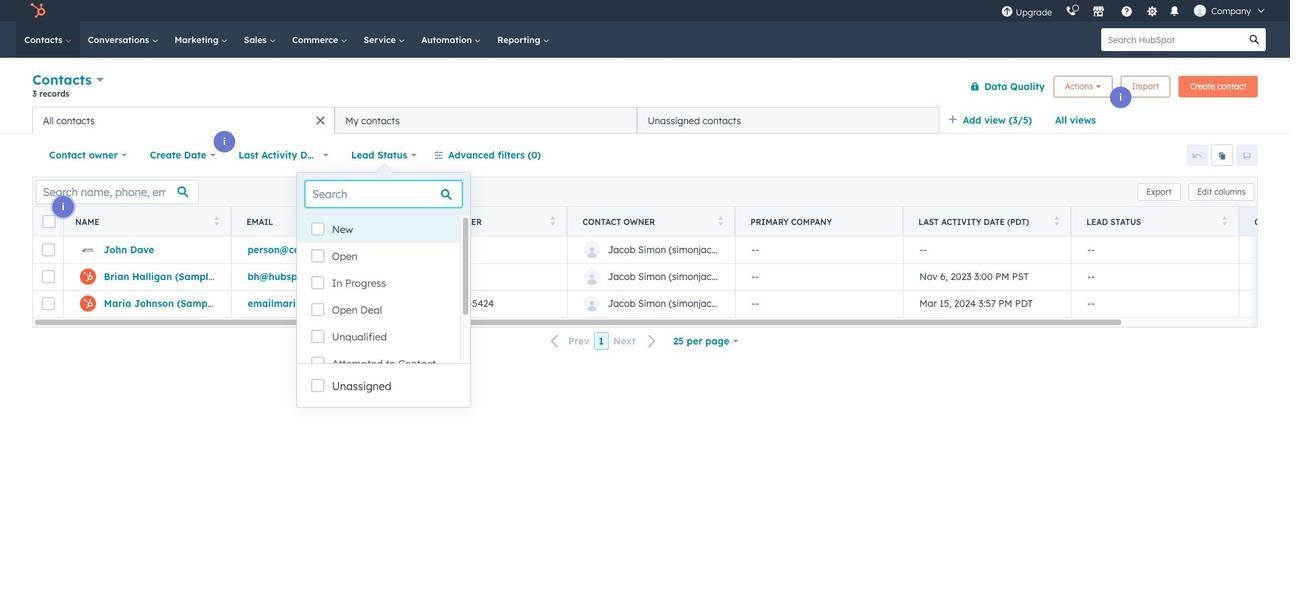 Task type: describe. For each thing, give the bounding box(es) containing it.
5 press to sort. element from the left
[[1054, 216, 1059, 227]]

6 press to sort. element from the left
[[1222, 216, 1227, 227]]

2 press to sort. element from the left
[[382, 216, 387, 227]]

press to sort. image for 1st press to sort. 'element'
[[214, 216, 219, 225]]

Search search field
[[305, 181, 462, 208]]

press to sort. image for fifth press to sort. 'element' from right
[[382, 216, 387, 225]]

jacob simon image
[[1194, 5, 1206, 17]]



Task type: vqa. For each thing, say whether or not it's contained in the screenshot.
3rd Press to sort. element from left
yes



Task type: locate. For each thing, give the bounding box(es) containing it.
list box
[[297, 216, 470, 377]]

4 press to sort. image from the left
[[718, 216, 723, 225]]

press to sort. image for 4th press to sort. 'element' from the right
[[550, 216, 555, 225]]

4 press to sort. element from the left
[[718, 216, 723, 227]]

1 press to sort. element from the left
[[214, 216, 219, 227]]

press to sort. image for 4th press to sort. 'element'
[[718, 216, 723, 225]]

press to sort. image for fifth press to sort. 'element' from the left
[[1054, 216, 1059, 225]]

3 press to sort. image from the left
[[550, 216, 555, 225]]

3 press to sort. element from the left
[[550, 216, 555, 227]]

2 press to sort. image from the left
[[382, 216, 387, 225]]

Search name, phone, email addresses, or company search field
[[36, 180, 199, 204]]

banner
[[32, 69, 1258, 107]]

Search HubSpot search field
[[1101, 28, 1243, 51]]

press to sort. image
[[1222, 216, 1227, 225]]

menu
[[994, 0, 1274, 22]]

1 press to sort. image from the left
[[214, 216, 219, 225]]

column header
[[735, 207, 904, 237]]

press to sort. element
[[214, 216, 219, 227], [382, 216, 387, 227], [550, 216, 555, 227], [718, 216, 723, 227], [1054, 216, 1059, 227], [1222, 216, 1227, 227]]

5 press to sort. image from the left
[[1054, 216, 1059, 225]]

press to sort. image
[[214, 216, 219, 225], [382, 216, 387, 225], [550, 216, 555, 225], [718, 216, 723, 225], [1054, 216, 1059, 225]]

marketplaces image
[[1092, 6, 1104, 18]]

pagination navigation
[[543, 332, 664, 350]]



